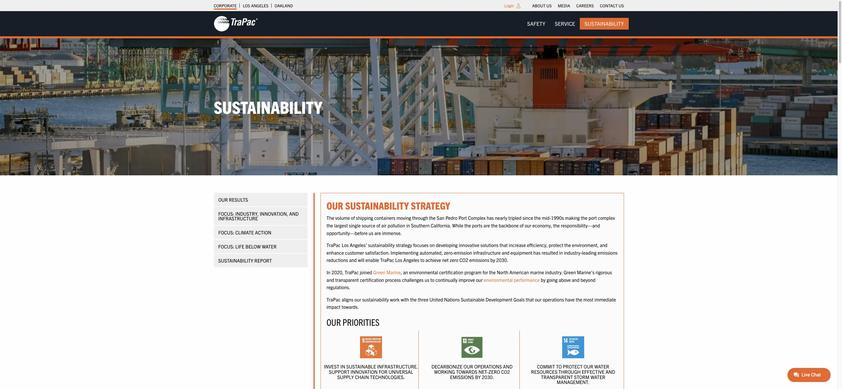 Task type: describe. For each thing, give the bounding box(es) containing it.
to inside "commit to protect our water resources through effective and transparent storm water management."
[[556, 364, 562, 370]]

, an environmental certification program for the north american marine industry.  green marine's rigorous and transparent certification process challenges us to continually improve our
[[327, 270, 612, 283]]

and inside "decarbonize our operations and working towards net-zero co2 emissions by 2030."
[[503, 364, 513, 370]]

2030. inside trapac los angeles' sustainability strategy focuses on developing innovative solutions that increase efficiency, protect the environment, and enhance customer satisfaction. implementing automated, zero-emission infrastructure and equipment has resulted in industry-leading emissions reductions and will enable trapac los angeles to achieve net zero co2 emissions by 2030.
[[497, 258, 509, 263]]

strategy
[[411, 199, 450, 212]]

efficiency,
[[527, 243, 548, 248]]

co2 inside "decarbonize our operations and working towards net-zero co2 emissions by 2030."
[[501, 369, 510, 375]]

environmental performance
[[484, 277, 540, 283]]

login
[[505, 3, 514, 8]]

enhance
[[327, 250, 344, 256]]

invest
[[324, 364, 340, 370]]

california.
[[431, 223, 451, 229]]

0 vertical spatial water
[[595, 364, 610, 370]]

has inside the volume of shipping containers moving through the san pedro port complex has nearly tripled since the mid-1990s making the port complex the largest single source of air pollution in southern california. while the ports are the backbone of our economy, the responsibility—and opportunity—before us are immense.
[[487, 215, 494, 221]]

contact us link
[[600, 1, 624, 10]]

our sustainability strategy
[[327, 199, 450, 212]]

our inside , an environmental certification program for the north american marine industry.  green marine's rigorous and transparent certification process challenges us to continually improve our
[[476, 277, 483, 283]]

0 vertical spatial los
[[243, 3, 250, 8]]

performance
[[514, 277, 540, 283]]

the inside trapac los angeles' sustainability strategy focuses on developing innovative solutions that increase efficiency, protect the environment, and enhance customer satisfaction. implementing automated, zero-emission infrastructure and equipment has resulted in industry-leading emissions reductions and will enable trapac los angeles to achieve net zero co2 emissions by 2030.
[[565, 243, 571, 248]]

rigorous
[[596, 270, 612, 276]]

transparent inside , an environmental certification program for the north american marine industry.  green marine's rigorous and transparent certification process challenges us to continually improve our
[[335, 277, 359, 283]]

sustainable
[[346, 364, 376, 370]]

corporate image
[[214, 16, 258, 32]]

sustainability report
[[218, 258, 272, 264]]

program
[[465, 270, 482, 276]]

industry-
[[564, 250, 582, 256]]

since
[[523, 215, 533, 221]]

towards.
[[342, 304, 359, 310]]

contact us
[[600, 3, 624, 8]]

leading
[[582, 250, 597, 256]]

careers link
[[577, 1, 594, 10]]

pollution
[[388, 223, 405, 229]]

and inside , an environmental certification program for the north american marine industry.  green marine's rigorous and transparent certification process challenges us to continually improve our
[[327, 277, 334, 283]]

our results
[[218, 197, 248, 203]]

1 green from the left
[[373, 270, 386, 276]]

sustainability for our
[[362, 297, 389, 303]]

about us
[[533, 3, 552, 8]]

2 vertical spatial los
[[396, 258, 403, 263]]

challenges
[[402, 277, 424, 283]]

by inside "decarbonize our operations and working towards net-zero co2 emissions by 2030."
[[475, 375, 481, 380]]

report
[[254, 258, 272, 264]]

our for our priorities
[[327, 317, 341, 328]]

port
[[459, 215, 467, 221]]

moving
[[397, 215, 411, 221]]

safety link
[[523, 18, 550, 30]]

in inside invest in sustainable infrastructure. support innovation for universal supply chain technologies.
[[341, 364, 345, 370]]

sustainability menu item
[[580, 18, 629, 30]]

commit to protect our water resources through effective and transparent storm water management.
[[531, 364, 616, 386]]

beyond
[[581, 277, 596, 283]]

action
[[255, 230, 271, 236]]

industry,
[[235, 211, 259, 217]]

strategy
[[396, 243, 412, 248]]

us for about us
[[547, 3, 552, 8]]

that inside trapac los angeles' sustainability strategy focuses on developing innovative solutions that increase efficiency, protect the environment, and enhance customer satisfaction. implementing automated, zero-emission infrastructure and equipment has resulted in industry-leading emissions reductions and will enable trapac los angeles to achieve net zero co2 emissions by 2030.
[[500, 243, 508, 248]]

the right with
[[410, 297, 417, 303]]

focus: life below water
[[218, 244, 277, 250]]

2020,
[[332, 270, 344, 276]]

american
[[510, 270, 529, 276]]

through for effective
[[559, 369, 581, 375]]

focus: for focus: climate action
[[218, 230, 234, 236]]

innovation
[[351, 369, 378, 375]]

marine
[[530, 270, 544, 276]]

our inside "decarbonize our operations and working towards net-zero co2 emissions by 2030."
[[464, 364, 474, 370]]

life
[[235, 244, 244, 250]]

the right have
[[576, 297, 583, 303]]

service
[[555, 20, 575, 27]]

increase
[[509, 243, 526, 248]]

and right environment,
[[600, 243, 608, 248]]

immediate
[[595, 297, 616, 303]]

nations
[[444, 297, 460, 303]]

aligns
[[342, 297, 354, 303]]

making
[[565, 215, 580, 221]]

sustainability for angeles'
[[368, 243, 395, 248]]

southern
[[411, 223, 430, 229]]

the down nearly
[[491, 223, 498, 229]]

operations inside "decarbonize our operations and working towards net-zero co2 emissions by 2030."
[[475, 364, 502, 370]]

improve
[[459, 277, 475, 283]]

menu bar containing about us
[[529, 1, 627, 10]]

trapac inside trapac aligns our sustainability work with the three united nations sustainable development goals that our operations have the most immediate impact towards.
[[327, 297, 341, 303]]

most
[[584, 297, 594, 303]]

decarbonize our operations and working towards net-zero co2 emissions by 2030.
[[432, 364, 513, 380]]

the down port
[[465, 223, 471, 229]]

towards
[[456, 369, 478, 375]]

to inside trapac los angeles' sustainability strategy focuses on developing innovative solutions that increase efficiency, protect the environment, and enhance customer satisfaction. implementing automated, zero-emission infrastructure and equipment has resulted in industry-leading emissions reductions and will enable trapac los angeles to achieve net zero co2 emissions by 2030.
[[421, 258, 425, 263]]

our for our results
[[218, 197, 228, 203]]

1 vertical spatial los
[[342, 243, 349, 248]]

our inside the volume of shipping containers moving through the san pedro port complex has nearly tripled since the mid-1990s making the port complex the largest single source of air pollution in southern california. while the ports are the backbone of our economy, the responsibility—and opportunity—before us are immense.
[[525, 223, 532, 229]]

trapac up enhance
[[327, 243, 341, 248]]

angeles'
[[350, 243, 367, 248]]

corporate
[[214, 3, 237, 8]]

our for our sustainability strategy
[[327, 199, 343, 212]]

has inside trapac los angeles' sustainability strategy focuses on developing innovative solutions that increase efficiency, protect the environment, and enhance customer satisfaction. implementing automated, zero-emission infrastructure and equipment has resulted in industry-leading emissions reductions and will enable trapac los angeles to achieve net zero co2 emissions by 2030.
[[534, 250, 541, 256]]

net-
[[479, 369, 489, 375]]

immense.
[[382, 230, 402, 236]]

decarbonize
[[432, 364, 463, 370]]

priorities
[[343, 317, 380, 328]]

the down the
[[327, 223, 333, 229]]

focuses
[[413, 243, 429, 248]]

contact
[[600, 3, 618, 8]]

focus: climate action
[[218, 230, 271, 236]]

single
[[349, 223, 361, 229]]

0 vertical spatial angeles
[[251, 3, 269, 8]]

our right goals
[[535, 297, 542, 303]]

sustainability link
[[580, 18, 629, 30]]

focus: industry, innovation, and infrastructure link
[[214, 207, 308, 226]]

invest in sustainable infrastructure. support innovation for universal supply chain technologies.
[[324, 364, 418, 380]]

1 vertical spatial sustainability
[[214, 96, 323, 118]]

pedro
[[446, 215, 458, 221]]

oakland
[[275, 3, 293, 8]]

containers
[[374, 215, 396, 221]]

port
[[589, 215, 597, 221]]

working
[[434, 369, 455, 375]]

focus: for focus: life below water
[[218, 244, 234, 250]]

equipment
[[511, 250, 533, 256]]

our priorities
[[327, 317, 380, 328]]

and down customer
[[349, 258, 357, 263]]

2 horizontal spatial of
[[520, 223, 524, 229]]

our inside "commit to protect our water resources through effective and transparent storm water management."
[[584, 364, 594, 370]]

operations inside trapac aligns our sustainability work with the three united nations sustainable development goals that our operations have the most immediate impact towards.
[[543, 297, 564, 303]]

the inside , an environmental certification program for the north american marine industry.  green marine's rigorous and transparent certification process challenges us to continually improve our
[[489, 270, 496, 276]]

,
[[401, 270, 402, 276]]

emission
[[454, 250, 472, 256]]

focus: for focus: industry, innovation, and infrastructure
[[218, 211, 234, 217]]

will
[[358, 258, 365, 263]]

satisfaction.
[[365, 250, 390, 256]]

marine's
[[577, 270, 595, 276]]

tripled
[[509, 215, 522, 221]]

an
[[403, 270, 408, 276]]

1 vertical spatial sustainability
[[218, 258, 253, 264]]

economy,
[[533, 223, 553, 229]]



Task type: vqa. For each thing, say whether or not it's contained in the screenshot.
Joined
yes



Task type: locate. For each thing, give the bounding box(es) containing it.
1 horizontal spatial co2
[[501, 369, 510, 375]]

environmental up challenges
[[409, 270, 438, 276]]

are down source
[[375, 230, 381, 236]]

1 horizontal spatial us
[[425, 277, 430, 283]]

process
[[385, 277, 401, 283]]

1 horizontal spatial angeles
[[404, 258, 420, 263]]

1 vertical spatial water
[[591, 375, 606, 380]]

1 vertical spatial certification
[[360, 277, 384, 283]]

the left san
[[429, 215, 436, 221]]

menu bar down careers
[[523, 18, 629, 30]]

transparent up the regulations. at the left bottom of page
[[335, 277, 359, 283]]

1 vertical spatial co2
[[501, 369, 510, 375]]

and inside "commit to protect our water resources through effective and transparent storm water management."
[[606, 369, 616, 375]]

the up the responsibility—and at the right of the page
[[581, 215, 588, 221]]

1 vertical spatial menu bar
[[523, 18, 629, 30]]

0 horizontal spatial sustainability
[[218, 258, 253, 264]]

for inside , an environmental certification program for the north american marine industry.  green marine's rigorous and transparent certification process challenges us to continually improve our
[[483, 270, 488, 276]]

1 horizontal spatial that
[[526, 297, 534, 303]]

2 focus: from the top
[[218, 230, 234, 236]]

in inside trapac los angeles' sustainability strategy focuses on developing innovative solutions that increase efficiency, protect the environment, and enhance customer satisfaction. implementing automated, zero-emission infrastructure and equipment has resulted in industry-leading emissions reductions and will enable trapac los angeles to achieve net zero co2 emissions by 2030.
[[559, 250, 563, 256]]

and down 'in' at bottom left
[[327, 277, 334, 283]]

infrastructure
[[473, 250, 501, 256]]

los up customer
[[342, 243, 349, 248]]

us right challenges
[[425, 277, 430, 283]]

sustainability left "work" at the bottom
[[362, 297, 389, 303]]

0 horizontal spatial operations
[[475, 364, 502, 370]]

sustainability inside menu item
[[585, 20, 624, 27]]

co2 inside trapac los angeles' sustainability strategy focuses on developing innovative solutions that increase efficiency, protect the environment, and enhance customer satisfaction. implementing automated, zero-emission infrastructure and equipment has resulted in industry-leading emissions reductions and will enable trapac los angeles to achieve net zero co2 emissions by 2030.
[[460, 258, 469, 263]]

emissions
[[598, 250, 618, 256], [470, 258, 490, 263], [450, 375, 474, 380]]

0 vertical spatial for
[[483, 270, 488, 276]]

careers
[[577, 3, 594, 8]]

our down impact
[[327, 317, 341, 328]]

that left increase
[[500, 243, 508, 248]]

to left achieve
[[421, 258, 425, 263]]

goals
[[514, 297, 525, 303]]

1 vertical spatial through
[[559, 369, 581, 375]]

trapac up green marine link
[[380, 258, 394, 263]]

0 vertical spatial has
[[487, 215, 494, 221]]

green up above
[[564, 270, 576, 276]]

our
[[218, 197, 228, 203], [327, 199, 343, 212], [327, 317, 341, 328]]

emissions down infrastructure
[[470, 258, 490, 263]]

1 horizontal spatial sustainability
[[585, 20, 624, 27]]

1 horizontal spatial us
[[619, 3, 624, 8]]

to right commit
[[556, 364, 562, 370]]

0 horizontal spatial 2030.
[[482, 375, 494, 380]]

sustainability inside trapac los angeles' sustainability strategy focuses on developing innovative solutions that increase efficiency, protect the environment, and enhance customer satisfaction. implementing automated, zero-emission infrastructure and equipment has resulted in industry-leading emissions reductions and will enable trapac los angeles to achieve net zero co2 emissions by 2030.
[[368, 243, 395, 248]]

certification up continually
[[439, 270, 464, 276]]

our down the since at the right of page
[[525, 223, 532, 229]]

the down 1990s
[[554, 223, 560, 229]]

in
[[407, 223, 410, 229], [559, 250, 563, 256], [341, 364, 345, 370]]

zero-
[[444, 250, 454, 256]]

angeles left oakland
[[251, 3, 269, 8]]

through for the
[[412, 215, 428, 221]]

the left north
[[489, 270, 496, 276]]

0 horizontal spatial transparent
[[335, 277, 359, 283]]

1 horizontal spatial operations
[[543, 297, 564, 303]]

and right effective
[[606, 369, 616, 375]]

0 horizontal spatial environmental
[[409, 270, 438, 276]]

transparent inside "commit to protect our water resources through effective and transparent storm water management."
[[541, 375, 573, 380]]

our
[[525, 223, 532, 229], [476, 277, 483, 283], [355, 297, 361, 303], [535, 297, 542, 303], [464, 364, 474, 370], [584, 364, 594, 370]]

0 vertical spatial us
[[369, 230, 374, 236]]

media
[[558, 3, 571, 8]]

1 vertical spatial angeles
[[404, 258, 420, 263]]

1 horizontal spatial are
[[484, 223, 490, 229]]

management.
[[557, 380, 590, 386]]

1 horizontal spatial of
[[377, 223, 381, 229]]

that
[[500, 243, 508, 248], [526, 297, 534, 303]]

us for contact us
[[619, 3, 624, 8]]

focus: life below water link
[[214, 240, 308, 254]]

trapac right "2020,"
[[345, 270, 359, 276]]

0 vertical spatial by
[[491, 258, 495, 263]]

development
[[486, 297, 513, 303]]

through inside the volume of shipping containers moving through the san pedro port complex has nearly tripled since the mid-1990s making the port complex the largest single source of air pollution in southern california. while the ports are the backbone of our economy, the responsibility—and opportunity—before us are immense.
[[412, 215, 428, 221]]

in down moving at bottom
[[407, 223, 410, 229]]

0 vertical spatial environmental
[[409, 270, 438, 276]]

of
[[351, 215, 355, 221], [377, 223, 381, 229], [520, 223, 524, 229]]

protect inside trapac los angeles' sustainability strategy focuses on developing innovative solutions that increase efficiency, protect the environment, and enhance customer satisfaction. implementing automated, zero-emission infrastructure and equipment has resulted in industry-leading emissions reductions and will enable trapac los angeles to achieve net zero co2 emissions by 2030.
[[549, 243, 564, 248]]

2030. up north
[[497, 258, 509, 263]]

0 horizontal spatial has
[[487, 215, 494, 221]]

1 horizontal spatial through
[[559, 369, 581, 375]]

by
[[491, 258, 495, 263], [541, 277, 546, 283], [475, 375, 481, 380]]

nearly
[[495, 215, 508, 221]]

going
[[547, 277, 558, 283]]

climate
[[235, 230, 254, 236]]

2030.
[[497, 258, 509, 263], [482, 375, 494, 380]]

0 horizontal spatial of
[[351, 215, 355, 221]]

water
[[262, 244, 277, 250]]

us right contact at the right
[[619, 3, 624, 8]]

2030. inside "decarbonize our operations and working towards net-zero co2 emissions by 2030."
[[482, 375, 494, 380]]

transparent down commit
[[541, 375, 573, 380]]

1 horizontal spatial sustainability
[[345, 199, 409, 212]]

1 horizontal spatial transparent
[[541, 375, 573, 380]]

regulations.
[[327, 285, 350, 291]]

light image
[[517, 4, 521, 8]]

opportunity—before
[[327, 230, 368, 236]]

and down increase
[[502, 250, 510, 256]]

0 vertical spatial sustainability
[[345, 199, 409, 212]]

1 vertical spatial transparent
[[541, 375, 573, 380]]

2 vertical spatial by
[[475, 375, 481, 380]]

of up single on the left of page
[[351, 215, 355, 221]]

los up corporate image
[[243, 3, 250, 8]]

resulted
[[542, 250, 558, 256]]

by inside the 'by going above and beyond regulations.'
[[541, 277, 546, 283]]

0 horizontal spatial us
[[369, 230, 374, 236]]

0 vertical spatial operations
[[543, 297, 564, 303]]

resources
[[531, 369, 558, 375]]

focus: climate action link
[[214, 226, 308, 240]]

us
[[547, 3, 552, 8], [619, 3, 624, 8]]

joined
[[360, 270, 372, 276]]

continually
[[436, 277, 458, 283]]

ports
[[472, 223, 483, 229]]

through inside "commit to protect our water resources through effective and transparent storm water management."
[[559, 369, 581, 375]]

us inside the volume of shipping containers moving through the san pedro port complex has nearly tripled since the mid-1990s making the port complex the largest single source of air pollution in southern california. while the ports are the backbone of our economy, the responsibility—and opportunity—before us are immense.
[[369, 230, 374, 236]]

through up management.
[[559, 369, 581, 375]]

the up "industry-"
[[565, 243, 571, 248]]

1 vertical spatial environmental
[[484, 277, 513, 283]]

1 horizontal spatial to
[[431, 277, 435, 283]]

sustainable
[[461, 297, 485, 303]]

for left universal
[[379, 369, 388, 375]]

protect up resulted
[[549, 243, 564, 248]]

are
[[484, 223, 490, 229], [375, 230, 381, 236]]

1 horizontal spatial in
[[407, 223, 410, 229]]

0 horizontal spatial for
[[379, 369, 388, 375]]

of down the since at the right of page
[[520, 223, 524, 229]]

while
[[452, 223, 464, 229]]

the volume of shipping containers moving through the san pedro port complex has nearly tripled since the mid-1990s making the port complex the largest single source of air pollution in southern california. while the ports are the backbone of our economy, the responsibility—and opportunity—before us are immense.
[[327, 215, 615, 236]]

2 horizontal spatial to
[[556, 364, 562, 370]]

has down efficiency,
[[534, 250, 541, 256]]

supply
[[337, 375, 354, 380]]

zero right towards
[[489, 369, 500, 375]]

focus: left life
[[218, 244, 234, 250]]

in inside the volume of shipping containers moving through the san pedro port complex has nearly tripled since the mid-1990s making the port complex the largest single source of air pollution in southern california. while the ports are the backbone of our economy, the responsibility—and opportunity—before us are immense.
[[407, 223, 410, 229]]

0 horizontal spatial zero
[[450, 258, 459, 263]]

2 vertical spatial in
[[341, 364, 345, 370]]

zero inside trapac los angeles' sustainability strategy focuses on developing innovative solutions that increase efficiency, protect the environment, and enhance customer satisfaction. implementing automated, zero-emission infrastructure and equipment has resulted in industry-leading emissions reductions and will enable trapac los angeles to achieve net zero co2 emissions by 2030.
[[450, 258, 459, 263]]

to left continually
[[431, 277, 435, 283]]

2 vertical spatial to
[[556, 364, 562, 370]]

3 focus: from the top
[[218, 244, 234, 250]]

emissions right the leading
[[598, 250, 618, 256]]

1 vertical spatial by
[[541, 277, 546, 283]]

water
[[595, 364, 610, 370], [591, 375, 606, 380]]

above
[[559, 277, 571, 283]]

automated,
[[420, 250, 443, 256]]

green right joined
[[373, 270, 386, 276]]

1 vertical spatial has
[[534, 250, 541, 256]]

us right about on the right
[[547, 3, 552, 8]]

0 horizontal spatial are
[[375, 230, 381, 236]]

0 vertical spatial zero
[[450, 258, 459, 263]]

for right program
[[483, 270, 488, 276]]

2 vertical spatial emissions
[[450, 375, 474, 380]]

in 2020, trapac joined green marine
[[327, 270, 401, 276]]

menu bar up service
[[529, 1, 627, 10]]

1 vertical spatial that
[[526, 297, 534, 303]]

protect up storm
[[563, 364, 583, 370]]

0 vertical spatial in
[[407, 223, 410, 229]]

sustainability up satisfaction.
[[368, 243, 395, 248]]

1 horizontal spatial for
[[483, 270, 488, 276]]

about
[[533, 3, 546, 8]]

los angeles link
[[243, 1, 269, 10]]

1 vertical spatial us
[[425, 277, 430, 283]]

1 horizontal spatial environmental
[[484, 277, 513, 283]]

sustainability inside trapac aligns our sustainability work with the three united nations sustainable development goals that our operations have the most immediate impact towards.
[[362, 297, 389, 303]]

work
[[390, 297, 400, 303]]

our up storm
[[584, 364, 594, 370]]

trapac up impact
[[327, 297, 341, 303]]

our results link
[[214, 193, 308, 207]]

co2 down emission
[[460, 258, 469, 263]]

1 us from the left
[[547, 3, 552, 8]]

green inside , an environmental certification program for the north american marine industry.  green marine's rigorous and transparent certification process challenges us to continually improve our
[[564, 270, 576, 276]]

1 vertical spatial are
[[375, 230, 381, 236]]

zero right net
[[450, 258, 459, 263]]

1 horizontal spatial los
[[342, 243, 349, 248]]

0 vertical spatial are
[[484, 223, 490, 229]]

0 horizontal spatial through
[[412, 215, 428, 221]]

below
[[245, 244, 261, 250]]

corporate link
[[214, 1, 237, 10]]

0 horizontal spatial to
[[421, 258, 425, 263]]

0 vertical spatial through
[[412, 215, 428, 221]]

0 vertical spatial emissions
[[598, 250, 618, 256]]

1 horizontal spatial by
[[491, 258, 495, 263]]

0 horizontal spatial angeles
[[251, 3, 269, 8]]

menu bar
[[529, 1, 627, 10], [523, 18, 629, 30]]

solutions
[[481, 243, 499, 248]]

responsibility—and
[[561, 223, 600, 229]]

2 horizontal spatial in
[[559, 250, 563, 256]]

0 horizontal spatial in
[[341, 364, 345, 370]]

in right resulted
[[559, 250, 563, 256]]

0 vertical spatial protect
[[549, 243, 564, 248]]

0 vertical spatial that
[[500, 243, 508, 248]]

volume
[[335, 215, 350, 221]]

1 vertical spatial to
[[431, 277, 435, 283]]

us inside , an environmental certification program for the north american marine industry.  green marine's rigorous and transparent certification process challenges us to continually improve our
[[425, 277, 430, 283]]

with
[[401, 297, 409, 303]]

2 horizontal spatial los
[[396, 258, 403, 263]]

1 horizontal spatial zero
[[489, 369, 500, 375]]

that right goals
[[526, 297, 534, 303]]

our left results
[[218, 197, 228, 203]]

focus: inside focus: industry, innovation, and infrastructure
[[218, 211, 234, 217]]

that inside trapac aligns our sustainability work with the three united nations sustainable development goals that our operations have the most immediate impact towards.
[[526, 297, 534, 303]]

focus: left the climate
[[218, 230, 234, 236]]

of left air
[[377, 223, 381, 229]]

the
[[327, 215, 334, 221]]

environmental inside , an environmental certification program for the north american marine industry.  green marine's rigorous and transparent certification process challenges us to continually improve our
[[409, 270, 438, 276]]

0 horizontal spatial sustainability
[[214, 96, 323, 118]]

enable
[[366, 258, 379, 263]]

sustainability
[[368, 243, 395, 248], [362, 297, 389, 303]]

1 vertical spatial protect
[[563, 364, 583, 370]]

0 vertical spatial sustainability
[[368, 243, 395, 248]]

1 horizontal spatial certification
[[439, 270, 464, 276]]

our left net-
[[464, 364, 474, 370]]

customer
[[345, 250, 364, 256]]

our up the
[[327, 199, 343, 212]]

0 horizontal spatial certification
[[360, 277, 384, 283]]

1 vertical spatial for
[[379, 369, 388, 375]]

los
[[243, 3, 250, 8], [342, 243, 349, 248], [396, 258, 403, 263]]

north
[[497, 270, 509, 276]]

results
[[229, 197, 248, 203]]

developing
[[436, 243, 458, 248]]

emissions inside "decarbonize our operations and working towards net-zero co2 emissions by 2030."
[[450, 375, 474, 380]]

co2 right net-
[[501, 369, 510, 375]]

0 vertical spatial 2030.
[[497, 258, 509, 263]]

to inside , an environmental certification program for the north american marine industry.  green marine's rigorous and transparent certification process challenges us to continually improve our
[[431, 277, 435, 283]]

2 green from the left
[[564, 270, 576, 276]]

and right above
[[572, 277, 580, 283]]

trapac aligns our sustainability work with the three united nations sustainable development goals that our operations have the most immediate impact towards.
[[327, 297, 616, 310]]

co2
[[460, 258, 469, 263], [501, 369, 510, 375]]

our right aligns
[[355, 297, 361, 303]]

0 horizontal spatial by
[[475, 375, 481, 380]]

focus: down our results in the bottom left of the page
[[218, 211, 234, 217]]

protect inside "commit to protect our water resources through effective and transparent storm water management."
[[563, 364, 583, 370]]

zero inside "decarbonize our operations and working towards net-zero co2 emissions by 2030."
[[489, 369, 500, 375]]

environment,
[[572, 243, 599, 248]]

menu bar containing safety
[[523, 18, 629, 30]]

2 us from the left
[[619, 3, 624, 8]]

universal
[[389, 369, 413, 375]]

1 vertical spatial in
[[559, 250, 563, 256]]

implementing
[[391, 250, 419, 256]]

environmental down north
[[484, 277, 513, 283]]

our down program
[[476, 277, 483, 283]]

sustainability up containers
[[345, 199, 409, 212]]

0 horizontal spatial co2
[[460, 258, 469, 263]]

1 horizontal spatial 2030.
[[497, 258, 509, 263]]

emissions down decarbonize
[[450, 375, 474, 380]]

in up supply at the bottom of page
[[341, 364, 345, 370]]

los down implementing
[[396, 258, 403, 263]]

has left nearly
[[487, 215, 494, 221]]

1 vertical spatial zero
[[489, 369, 500, 375]]

0 vertical spatial transparent
[[335, 277, 359, 283]]

angeles down implementing
[[404, 258, 420, 263]]

and inside the 'by going above and beyond regulations.'
[[572, 277, 580, 283]]

0 vertical spatial to
[[421, 258, 425, 263]]

and
[[289, 211, 299, 217]]

1 vertical spatial sustainability
[[362, 297, 389, 303]]

1 focus: from the top
[[218, 211, 234, 217]]

have
[[565, 297, 575, 303]]

0 vertical spatial certification
[[439, 270, 464, 276]]

1 vertical spatial 2030.
[[482, 375, 494, 380]]

effective
[[582, 369, 605, 375]]

environmental performance link
[[484, 277, 540, 283]]

green
[[373, 270, 386, 276], [564, 270, 576, 276]]

reductions
[[327, 258, 348, 263]]

0 horizontal spatial us
[[547, 3, 552, 8]]

angeles inside trapac los angeles' sustainability strategy focuses on developing innovative solutions that increase efficiency, protect the environment, and enhance customer satisfaction. implementing automated, zero-emission infrastructure and equipment has resulted in industry-leading emissions reductions and will enable trapac los angeles to achieve net zero co2 emissions by 2030.
[[404, 258, 420, 263]]

1 horizontal spatial green
[[564, 270, 576, 276]]

are right ports
[[484, 223, 490, 229]]

1 vertical spatial emissions
[[470, 258, 490, 263]]

sustainability report link
[[214, 254, 308, 268]]

united
[[430, 297, 443, 303]]

for
[[483, 270, 488, 276], [379, 369, 388, 375]]

us down source
[[369, 230, 374, 236]]

through up southern
[[412, 215, 428, 221]]

safety
[[528, 20, 546, 27]]

by inside trapac los angeles' sustainability strategy focuses on developing innovative solutions that increase efficiency, protect the environment, and enhance customer satisfaction. implementing automated, zero-emission infrastructure and equipment has resulted in industry-leading emissions reductions and will enable trapac los angeles to achieve net zero co2 emissions by 2030.
[[491, 258, 495, 263]]

and right net-
[[503, 364, 513, 370]]

the up economy,
[[535, 215, 541, 221]]

focus:
[[218, 211, 234, 217], [218, 230, 234, 236], [218, 244, 234, 250]]

in
[[327, 270, 331, 276]]

certification down joined
[[360, 277, 384, 283]]

0 horizontal spatial that
[[500, 243, 508, 248]]

sustainability down life
[[218, 258, 253, 264]]

0 horizontal spatial green
[[373, 270, 386, 276]]

1 vertical spatial operations
[[475, 364, 502, 370]]

2030. right towards
[[482, 375, 494, 380]]

for inside invest in sustainable infrastructure. support innovation for universal supply chain technologies.
[[379, 369, 388, 375]]

1 horizontal spatial has
[[534, 250, 541, 256]]

0 horizontal spatial los
[[243, 3, 250, 8]]



